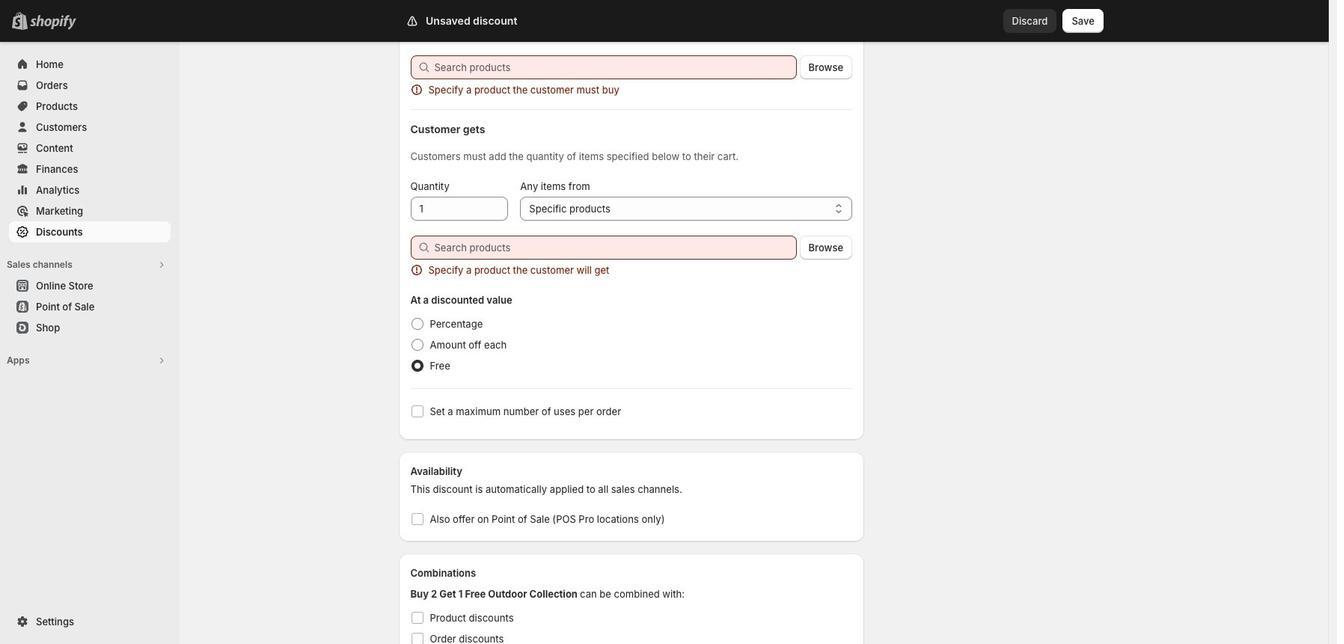 Task type: locate. For each thing, give the bounding box(es) containing it.
0 vertical spatial search products text field
[[434, 55, 797, 79]]

None text field
[[410, 197, 508, 221]]

1 vertical spatial search products text field
[[434, 236, 797, 260]]

1 search products text field from the top
[[434, 55, 797, 79]]

Search products text field
[[434, 55, 797, 79], [434, 236, 797, 260]]



Task type: vqa. For each thing, say whether or not it's contained in the screenshot.
posts in the top of the page
no



Task type: describe. For each thing, give the bounding box(es) containing it.
shopify image
[[30, 15, 76, 30]]

2 search products text field from the top
[[434, 236, 797, 260]]



